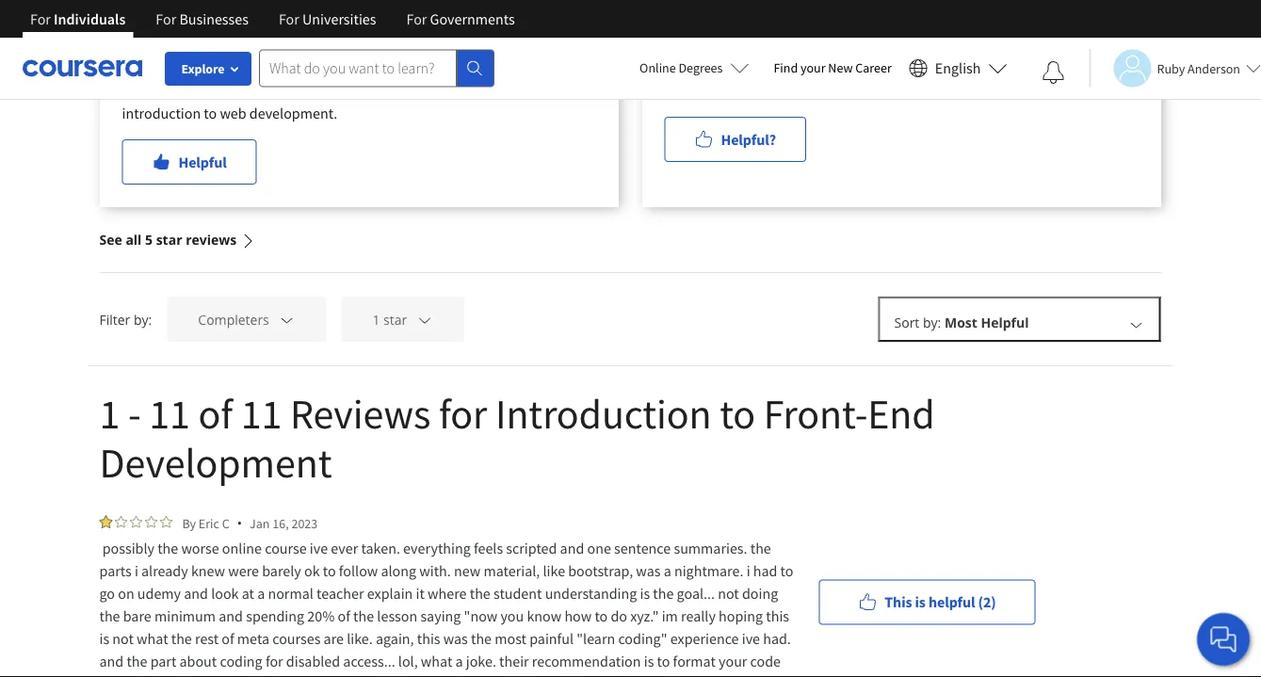 Task type: locate. For each thing, give the bounding box(es) containing it.
a down 'sentence'
[[664, 562, 672, 580]]

2 vertical spatial this
[[417, 630, 441, 648]]

this inside honestly, pretty solid course. a lot of people were saying this course isn't for beginners but i would strongly disagree. i think the difficulty is fair, and really gets your brain thinking logically.
[[1020, 36, 1044, 55]]

students
[[467, 675, 521, 678]]

honestly,
[[665, 36, 724, 55]]

saying
[[977, 36, 1017, 55], [421, 607, 461, 626]]

helpful right most
[[981, 314, 1030, 332]]

3 for from the left
[[279, 9, 300, 28]]

in down for governments
[[433, 36, 445, 55]]

1 vertical spatial saying
[[421, 607, 461, 626]]

1 vertical spatial helpful
[[981, 314, 1030, 332]]

the up nicely.
[[127, 652, 147, 671]]

and inside the example given in each video was very helpful in understanding how things work on the internet. overall experience was great as it was basically about basics and introduction to web development.
[[501, 81, 525, 100]]

about up more
[[180, 652, 217, 671]]

1 horizontal spatial for
[[439, 387, 487, 440]]

1 11 from the left
[[149, 387, 190, 440]]

this is helpful (2) button
[[819, 580, 1036, 625]]

ruby anderson
[[1158, 60, 1241, 77]]

0 horizontal spatial star
[[156, 231, 182, 249]]

of right the '-'
[[198, 387, 233, 440]]

to inside the example given in each video was very helpful in understanding how things work on the internet. overall experience was great as it was basically about basics and introduction to web development.
[[204, 104, 217, 123]]

star right 5
[[156, 231, 182, 249]]

material,
[[484, 562, 540, 580]]

helpful?
[[721, 130, 776, 149]]

concerned
[[233, 675, 299, 678]]

2 horizontal spatial for
[[1122, 36, 1139, 55]]

0 vertical spatial about
[[419, 81, 456, 100]]

1 horizontal spatial i
[[919, 58, 923, 77]]

very
[[356, 36, 383, 55]]

are down 20%
[[324, 630, 344, 648]]

was down internet. at left
[[241, 81, 266, 100]]

understanding inside the example given in each video was very helpful in understanding how things work on the internet. overall experience was great as it was basically about basics and introduction to web development.
[[448, 36, 540, 55]]

really down "online degrees"
[[665, 81, 700, 100]]

0 vertical spatial helpful
[[386, 36, 430, 55]]

is right this
[[916, 593, 926, 612]]

on
[[199, 58, 215, 77], [118, 584, 134, 603]]

course up barely
[[265, 539, 307, 558]]

c
[[222, 515, 230, 532]]

the down given
[[218, 58, 239, 77]]

1 horizontal spatial in
[[433, 36, 445, 55]]

for for individuals
[[30, 9, 51, 28]]

2 vertical spatial how
[[343, 675, 370, 678]]

reviews
[[290, 387, 431, 440]]

•
[[237, 515, 242, 532]]

1 horizontal spatial they
[[373, 675, 401, 678]]

code
[[751, 652, 781, 671]]

1 vertical spatial are
[[173, 675, 194, 678]]

by: right the sort
[[923, 314, 942, 332]]

development.
[[250, 104, 338, 123]]

this up difficulty
[[1020, 36, 1044, 55]]

universities
[[303, 9, 376, 28]]

filter
[[99, 311, 130, 328]]

things
[[122, 58, 161, 77]]

1 they from the left
[[143, 675, 170, 678]]

explain
[[367, 584, 413, 603]]

coursera image
[[23, 53, 142, 83]]

1 vertical spatial 1
[[99, 387, 120, 440]]

your left code in the bottom of the page
[[719, 652, 748, 671]]

1 horizontal spatial star image
[[160, 515, 173, 529]]

0 horizontal spatial 11
[[149, 387, 190, 440]]

1
[[373, 311, 380, 329], [99, 387, 120, 440]]

1 for from the left
[[30, 9, 51, 28]]

the right think
[[962, 58, 982, 77]]

0 horizontal spatial saying
[[421, 607, 461, 626]]

a
[[664, 562, 672, 580], [257, 584, 265, 603], [456, 652, 463, 671]]

new
[[829, 59, 853, 76]]

1 horizontal spatial 1
[[373, 311, 380, 329]]

0 vertical spatial a
[[664, 562, 672, 580]]

helpful button
[[122, 139, 257, 185]]

is up nicely.
[[99, 630, 109, 648]]

for left governments
[[407, 9, 427, 28]]

0 vertical spatial are
[[324, 630, 344, 648]]

0 vertical spatial it
[[321, 81, 330, 100]]

hoping
[[719, 607, 763, 626]]

but
[[730, 58, 752, 77]]

the example given in each video was very helpful in understanding how things work on the internet. overall experience was great as it was basically about basics and introduction to web development.
[[122, 36, 571, 123]]

pretty
[[727, 36, 765, 55]]

joke.
[[466, 652, 497, 671]]

the
[[218, 58, 239, 77], [962, 58, 982, 77], [158, 539, 178, 558], [751, 539, 772, 558], [470, 584, 491, 603], [653, 584, 674, 603], [99, 607, 120, 626], [353, 607, 374, 626], [171, 630, 192, 648], [471, 630, 492, 648], [127, 652, 147, 671]]

0 horizontal spatial understanding
[[448, 36, 540, 55]]

your inside possibly the worse online course ive ever taken. everything feels scripted and one sentence summaries. the parts i already knew were barely ok to follow along with. new material, like bootstrap, was a nightmare. i had to go on udemy and look at a normal teacher explain it where the student understanding is the goal... not doing the bare minimum and spending 20% of the lesson saying "now you know how to do xyz." im really hoping this is not what the rest of meta courses are like. again, this was the most painful "learn coding" experience ive had. and the part about coding for disabled access... lol, what a joke. their recommendation is to format your code nicely. they are more concerned about how they look than students actually learning.
[[719, 652, 748, 671]]

0 vertical spatial 1
[[373, 311, 380, 329]]

your inside honestly, pretty solid course. a lot of people were saying this course isn't for beginners but i would strongly disagree. i think the difficulty is fair, and really gets your brain thinking logically.
[[732, 81, 760, 100]]

-
[[128, 387, 141, 440]]

the up im on the right
[[653, 584, 674, 603]]

0 horizontal spatial i
[[135, 562, 138, 580]]

i
[[135, 562, 138, 580], [747, 562, 751, 580]]

1 horizontal spatial i
[[747, 562, 751, 580]]

1 horizontal spatial ive
[[742, 630, 760, 648]]

on right go
[[118, 584, 134, 603]]

experience up format
[[671, 630, 739, 648]]

0 horizontal spatial experience
[[170, 81, 238, 100]]

1 vertical spatial a
[[257, 584, 265, 603]]

1 for 1 - 11 of 11 reviews for introduction to front-end development
[[99, 387, 120, 440]]

1 horizontal spatial star
[[384, 311, 407, 329]]

this
[[885, 593, 913, 612]]

show notifications image
[[1043, 61, 1065, 84]]

for up "example"
[[156, 9, 176, 28]]

i left think
[[919, 58, 923, 77]]

2 horizontal spatial this
[[1020, 36, 1044, 55]]

were
[[943, 36, 974, 55], [228, 562, 259, 580]]

go
[[99, 584, 115, 603]]

student
[[494, 584, 542, 603]]

0 vertical spatial for
[[1122, 36, 1139, 55]]

basically
[[361, 81, 416, 100]]

1 vertical spatial star
[[384, 311, 407, 329]]

what up part
[[137, 630, 168, 648]]

1 star button
[[342, 297, 464, 342]]

0 horizontal spatial i
[[755, 58, 759, 77]]

to left web on the left top of page
[[204, 104, 217, 123]]

about down disabled
[[302, 675, 340, 678]]

0 horizontal spatial on
[[118, 584, 134, 603]]

great
[[269, 81, 301, 100]]

filled star image up the
[[122, 12, 135, 25]]

the up joke.
[[471, 630, 492, 648]]

0 horizontal spatial this
[[417, 630, 441, 648]]

where
[[428, 584, 467, 603]]

they
[[143, 675, 170, 678], [373, 675, 401, 678]]

0 vertical spatial look
[[211, 584, 239, 603]]

ruby anderson button
[[1090, 49, 1262, 87]]

about left basics
[[419, 81, 456, 100]]

for up each
[[279, 9, 300, 28]]

barely
[[262, 562, 301, 580]]

end
[[868, 387, 935, 440]]

4 for from the left
[[407, 9, 427, 28]]

0 horizontal spatial 1
[[99, 387, 120, 440]]

2 vertical spatial about
[[302, 675, 340, 678]]

really
[[665, 81, 700, 100], [681, 607, 716, 626]]

filled star image
[[152, 12, 165, 25]]

1 horizontal spatial experience
[[671, 630, 739, 648]]

they down part
[[143, 675, 170, 678]]

0 horizontal spatial it
[[321, 81, 330, 100]]

is inside honestly, pretty solid course. a lot of people were saying this course isn't for beginners but i would strongly disagree. i think the difficulty is fair, and really gets your brain thinking logically.
[[1044, 58, 1054, 77]]

1 horizontal spatial course
[[1047, 36, 1089, 55]]

completers button
[[167, 297, 326, 342]]

1 vertical spatial really
[[681, 607, 716, 626]]

1 vertical spatial on
[[118, 584, 134, 603]]

was
[[328, 36, 353, 55], [241, 81, 266, 100], [333, 81, 358, 100], [636, 562, 661, 580], [444, 630, 468, 648]]

your down the but
[[732, 81, 760, 100]]

everything
[[403, 539, 471, 558]]

a
[[850, 36, 858, 55]]

of down teacher
[[338, 607, 350, 626]]

completers
[[198, 311, 269, 329]]

ive
[[310, 539, 328, 558], [742, 630, 760, 648]]

saying up difficulty
[[977, 36, 1017, 55]]

ive down hoping
[[742, 630, 760, 648]]

None search field
[[259, 49, 495, 87]]

filled star image
[[122, 12, 135, 25], [167, 12, 180, 25], [182, 12, 196, 25], [99, 515, 113, 529]]

was down 'sentence'
[[636, 562, 661, 580]]

0 horizontal spatial helpful
[[386, 36, 430, 55]]

in left each
[[243, 36, 255, 55]]

2 vertical spatial for
[[266, 652, 283, 671]]

1 horizontal spatial saying
[[977, 36, 1017, 55]]

1 horizontal spatial star image
[[145, 515, 158, 529]]

1 left the '-'
[[99, 387, 120, 440]]

0 horizontal spatial ive
[[310, 539, 328, 558]]

im
[[662, 607, 678, 626]]

learning.
[[577, 675, 633, 678]]

understanding down governments
[[448, 36, 540, 55]]

1 vertical spatial your
[[732, 81, 760, 100]]

1 horizontal spatial not
[[718, 584, 740, 603]]

1 vertical spatial what
[[421, 652, 453, 671]]

1 vertical spatial this
[[766, 607, 790, 626]]

1 vertical spatial experience
[[671, 630, 739, 648]]

and right basics
[[501, 81, 525, 100]]

2 in from the left
[[433, 36, 445, 55]]

filter by:
[[99, 311, 152, 328]]

0 horizontal spatial look
[[211, 584, 239, 603]]

for inside 1 - 11 of 11 reviews for introduction to front-end development
[[439, 387, 487, 440]]

0 vertical spatial ive
[[310, 539, 328, 558]]

beginners
[[665, 58, 727, 77]]

what up than
[[421, 652, 453, 671]]

on right work
[[199, 58, 215, 77]]

nicely.
[[99, 675, 140, 678]]

course up fair,
[[1047, 36, 1089, 55]]

lot
[[861, 36, 878, 55]]

is
[[1044, 58, 1054, 77], [640, 584, 650, 603], [916, 593, 926, 612], [99, 630, 109, 648], [644, 652, 654, 671]]

0 horizontal spatial a
[[257, 584, 265, 603]]

do
[[611, 607, 628, 626]]

is inside button
[[916, 593, 926, 612]]

star image up possibly
[[114, 515, 128, 529]]

a up than
[[456, 652, 463, 671]]

0 horizontal spatial course
[[265, 539, 307, 558]]

1 i from the left
[[755, 58, 759, 77]]

look left at
[[211, 584, 239, 603]]

was down "now
[[444, 630, 468, 648]]

0 vertical spatial what
[[137, 630, 168, 648]]

the down go
[[99, 607, 120, 626]]

0 vertical spatial star
[[156, 231, 182, 249]]

0 vertical spatial really
[[665, 81, 700, 100]]

2 horizontal spatial about
[[419, 81, 456, 100]]

What do you want to learn? text field
[[259, 49, 457, 87]]

were up english
[[943, 36, 974, 55]]

1 vertical spatial for
[[439, 387, 487, 440]]

1 horizontal spatial are
[[324, 630, 344, 648]]

helpful down web on the left top of page
[[179, 153, 227, 172]]

of right 'lot'
[[881, 36, 893, 55]]

1 horizontal spatial 11
[[241, 387, 282, 440]]

0 vertical spatial helpful
[[179, 153, 227, 172]]

1 vertical spatial helpful
[[929, 593, 976, 612]]

to left the front-
[[720, 387, 756, 440]]

it inside possibly the worse online course ive ever taken. everything feels scripted and one sentence summaries. the parts i already knew were barely ok to follow along with. new material, like bootstrap, was a nightmare. i had to go on udemy and look at a normal teacher explain it where the student understanding is the goal... not doing the bare minimum and spending 20% of the lesson saying "now you know how to do xyz." im really hoping this is not what the rest of meta courses are like. again, this was the most painful "learn coding" experience ive had. and the part about coding for disabled access... lol, what a joke. their recommendation is to format your code nicely. they are more concerned about how they look than students actually learning.
[[416, 584, 425, 603]]

0 vertical spatial were
[[943, 36, 974, 55]]

format
[[673, 652, 716, 671]]

disagree.
[[858, 58, 916, 77]]

the up "now
[[470, 584, 491, 603]]

and down isn't on the top right of the page
[[1091, 58, 1116, 77]]

1 horizontal spatial on
[[199, 58, 215, 77]]

1 vertical spatial look
[[404, 675, 431, 678]]

0 horizontal spatial they
[[143, 675, 170, 678]]

0 vertical spatial this
[[1020, 36, 1044, 55]]

a right at
[[257, 584, 265, 603]]

for left individuals
[[30, 9, 51, 28]]

they down "access..."
[[373, 675, 401, 678]]

1 inside 1 - 11 of 11 reviews for introduction to front-end development
[[99, 387, 120, 440]]

knew
[[191, 562, 225, 580]]

0 vertical spatial how
[[543, 36, 571, 55]]

not down bare
[[112, 630, 134, 648]]

1 vertical spatial were
[[228, 562, 259, 580]]

difficulty
[[985, 58, 1041, 77]]

saying inside honestly, pretty solid course. a lot of people were saying this course isn't for beginners but i would strongly disagree. i think the difficulty is fair, and really gets your brain thinking logically.
[[977, 36, 1017, 55]]

the inside the example given in each video was very helpful in understanding how things work on the internet. overall experience was great as it was basically about basics and introduction to web development.
[[218, 58, 239, 77]]

and down at
[[219, 607, 243, 626]]

it right as
[[321, 81, 330, 100]]

helpful inside "button"
[[179, 153, 227, 172]]

are down part
[[173, 675, 194, 678]]

0 vertical spatial your
[[801, 59, 826, 76]]

all
[[126, 231, 142, 249]]

about inside the example given in each video was very helpful in understanding how things work on the internet. overall experience was great as it was basically about basics and introduction to web development.
[[419, 81, 456, 100]]

filled star image up "example"
[[182, 12, 196, 25]]

chevron down image
[[278, 311, 295, 328], [1128, 316, 1145, 333]]

2 i from the left
[[747, 562, 751, 580]]

star image
[[114, 515, 128, 529], [160, 515, 173, 529]]

for for governments
[[407, 9, 427, 28]]

chat with us image
[[1209, 625, 1239, 655]]

this up lol,
[[417, 630, 441, 648]]

0 horizontal spatial for
[[266, 652, 283, 671]]

banner navigation
[[15, 0, 530, 38]]

really down goal...
[[681, 607, 716, 626]]

0 vertical spatial course
[[1047, 36, 1089, 55]]

this up had.
[[766, 607, 790, 626]]

what
[[137, 630, 168, 648], [421, 652, 453, 671]]

not up hoping
[[718, 584, 740, 603]]

to
[[204, 104, 217, 123], [720, 387, 756, 440], [323, 562, 336, 580], [781, 562, 794, 580], [595, 607, 608, 626], [657, 652, 670, 671]]

know
[[527, 607, 562, 626]]

is left fair,
[[1044, 58, 1054, 77]]

really inside honestly, pretty solid course. a lot of people were saying this course isn't for beginners but i would strongly disagree. i think the difficulty is fair, and really gets your brain thinking logically.
[[665, 81, 700, 100]]

0 horizontal spatial chevron down image
[[278, 311, 295, 328]]

0 vertical spatial experience
[[170, 81, 238, 100]]

(2)
[[979, 593, 997, 612]]

helpful
[[179, 153, 227, 172], [981, 314, 1030, 332]]

i left had
[[747, 562, 751, 580]]

see all 5 star reviews
[[99, 231, 237, 249]]

like.
[[347, 630, 373, 648]]

0 horizontal spatial helpful
[[179, 153, 227, 172]]

2 star image from the left
[[145, 515, 158, 529]]

star image left by
[[160, 515, 173, 529]]

1 horizontal spatial by:
[[923, 314, 942, 332]]

sort by: most helpful
[[895, 314, 1030, 332]]

were down online
[[228, 562, 259, 580]]

0 horizontal spatial by:
[[134, 311, 152, 328]]

are
[[324, 630, 344, 648], [173, 675, 194, 678]]

0 vertical spatial saying
[[977, 36, 1017, 55]]

2 vertical spatial your
[[719, 652, 748, 671]]

by: for sort
[[923, 314, 942, 332]]

experience down explore
[[170, 81, 238, 100]]

1 horizontal spatial understanding
[[545, 584, 637, 603]]

star inside button
[[384, 311, 407, 329]]

i right parts
[[135, 562, 138, 580]]

it
[[321, 81, 330, 100], [416, 584, 425, 603]]

for
[[1122, 36, 1139, 55], [439, 387, 487, 440], [266, 652, 283, 671]]

the up like.
[[353, 607, 374, 626]]

look down lol,
[[404, 675, 431, 678]]

0 vertical spatial on
[[199, 58, 215, 77]]

i
[[755, 58, 759, 77], [919, 58, 923, 77]]

0 horizontal spatial star image
[[130, 515, 143, 529]]

1 vertical spatial it
[[416, 584, 425, 603]]

helpful right very
[[386, 36, 430, 55]]

helpful inside the example given in each video was very helpful in understanding how things work on the internet. overall experience was great as it was basically about basics and introduction to web development.
[[386, 36, 430, 55]]

0 vertical spatial not
[[718, 584, 740, 603]]

to right ok
[[323, 562, 336, 580]]

1 left chevron down image
[[373, 311, 380, 329]]

star image
[[130, 515, 143, 529], [145, 515, 158, 529]]

possibly the worse online course ive ever taken. everything feels scripted and one sentence summaries. the parts i already knew were barely ok to follow along with. new material, like bootstrap, was a nightmare. i had to go on udemy and look at a normal teacher explain it where the student understanding is the goal... not doing the bare minimum and spending 20% of the lesson saying "now you know how to do xyz." im really hoping this is not what the rest of meta courses are like. again, this was the most painful "learn coding" experience ive had. and the part about coding for disabled access... lol, what a joke. their recommendation is to format your code nicely. they are more concerned about how they look than students actually learning.
[[99, 539, 797, 678]]

1 horizontal spatial were
[[943, 36, 974, 55]]

were inside possibly the worse online course ive ever taken. everything feels scripted and one sentence summaries. the parts i already knew were barely ok to follow along with. new material, like bootstrap, was a nightmare. i had to go on udemy and look at a normal teacher explain it where the student understanding is the goal... not doing the bare minimum and spending 20% of the lesson saying "now you know how to do xyz." im really hoping this is not what the rest of meta courses are like. again, this was the most painful "learn coding" experience ive had. and the part about coding for disabled access... lol, what a joke. their recommendation is to format your code nicely. they are more concerned about how they look than students actually learning.
[[228, 562, 259, 580]]

find your new career
[[774, 59, 892, 76]]

chevron down image
[[416, 311, 433, 328]]

0 horizontal spatial not
[[112, 630, 134, 648]]

of inside 1 - 11 of 11 reviews for introduction to front-end development
[[198, 387, 233, 440]]

1 horizontal spatial it
[[416, 584, 425, 603]]

star left chevron down image
[[384, 311, 407, 329]]

saying down the where
[[421, 607, 461, 626]]

by: right filter
[[134, 311, 152, 328]]

it left the where
[[416, 584, 425, 603]]

xyz."
[[631, 607, 659, 626]]

as
[[304, 81, 318, 100]]

helpful left (2)
[[929, 593, 976, 612]]

understanding down bootstrap,
[[545, 584, 637, 603]]

your down course.
[[801, 59, 826, 76]]

for businesses
[[156, 9, 249, 28]]

1 inside button
[[373, 311, 380, 329]]

0 horizontal spatial about
[[180, 652, 217, 671]]

2 for from the left
[[156, 9, 176, 28]]

goal...
[[677, 584, 715, 603]]

1 vertical spatial ive
[[742, 630, 760, 648]]

the up already
[[158, 539, 178, 558]]

part
[[150, 652, 177, 671]]



Task type: vqa. For each thing, say whether or not it's contained in the screenshot.
Upskill 5 to 125 employees
no



Task type: describe. For each thing, give the bounding box(es) containing it.
people
[[896, 36, 940, 55]]

course inside possibly the worse online course ive ever taken. everything feels scripted and one sentence summaries. the parts i already knew were barely ok to follow along with. new material, like bootstrap, was a nightmare. i had to go on udemy and look at a normal teacher explain it where the student understanding is the goal... not doing the bare minimum and spending 20% of the lesson saying "now you know how to do xyz." im really hoping this is not what the rest of meta courses are like. again, this was the most painful "learn coding" experience ive had. and the part about coding for disabled access... lol, what a joke. their recommendation is to format your code nicely. they are more concerned about how they look than students actually learning.
[[265, 539, 307, 558]]

1 star image from the left
[[130, 515, 143, 529]]

the down minimum
[[171, 630, 192, 648]]

english button
[[902, 38, 1015, 99]]

anderson
[[1188, 60, 1241, 77]]

experience inside the example given in each video was very helpful in understanding how things work on the internet. overall experience was great as it was basically about basics and introduction to web development.
[[170, 81, 238, 100]]

taken.
[[361, 539, 400, 558]]

for for universities
[[279, 9, 300, 28]]

2 star image from the left
[[160, 515, 173, 529]]

saying inside possibly the worse online course ive ever taken. everything feels scripted and one sentence summaries. the parts i already knew were barely ok to follow along with. new material, like bootstrap, was a nightmare. i had to go on udemy and look at a normal teacher explain it where the student understanding is the goal... not doing the bare minimum and spending 20% of the lesson saying "now you know how to do xyz." im really hoping this is not what the rest of meta courses are like. again, this was the most painful "learn coding" experience ive had. and the part about coding for disabled access... lol, what a joke. their recommendation is to format your code nicely. they are more concerned about how they look than students actually learning.
[[421, 607, 461, 626]]

doing
[[743, 584, 779, 603]]

for inside honestly, pretty solid course. a lot of people were saying this course isn't for beginners but i would strongly disagree. i think the difficulty is fair, and really gets your brain thinking logically.
[[1122, 36, 1139, 55]]

2 11 from the left
[[241, 387, 282, 440]]

1 horizontal spatial what
[[421, 652, 453, 671]]

for inside possibly the worse online course ive ever taken. everything feels scripted and one sentence summaries. the parts i already knew were barely ok to follow along with. new material, like bootstrap, was a nightmare. i had to go on udemy and look at a normal teacher explain it where the student understanding is the goal... not doing the bare minimum and spending 20% of the lesson saying "now you know how to do xyz." im really hoping this is not what the rest of meta courses are like. again, this was the most painful "learn coding" experience ive had. and the part about coding for disabled access... lol, what a joke. their recommendation is to format your code nicely. they are more concerned about how they look than students actually learning.
[[266, 652, 283, 671]]

2 vertical spatial a
[[456, 652, 463, 671]]

degrees
[[679, 59, 723, 76]]

than
[[434, 675, 464, 678]]

see all 5 star reviews button
[[99, 207, 256, 272]]

isn't
[[1092, 36, 1119, 55]]

brain
[[763, 81, 796, 100]]

1 in from the left
[[243, 36, 255, 55]]

find your new career link
[[765, 57, 902, 80]]

businesses
[[179, 9, 249, 28]]

course inside honestly, pretty solid course. a lot of people were saying this course isn't for beginners but i would strongly disagree. i think the difficulty is fair, and really gets your brain thinking logically.
[[1047, 36, 1089, 55]]

was right as
[[333, 81, 358, 100]]

had
[[754, 562, 778, 580]]

already
[[141, 562, 188, 580]]

1 i from the left
[[135, 562, 138, 580]]

1 - 11 of 11 reviews for introduction to front-end development
[[99, 387, 935, 489]]

for for businesses
[[156, 9, 176, 28]]

the inside honestly, pretty solid course. a lot of people were saying this course isn't for beginners but i would strongly disagree. i think the difficulty is fair, and really gets your brain thinking logically.
[[962, 58, 982, 77]]

jan
[[250, 515, 270, 532]]

see
[[99, 231, 122, 249]]

and left one
[[560, 539, 585, 558]]

web
[[220, 104, 247, 123]]

and up minimum
[[184, 584, 208, 603]]

was down universities
[[328, 36, 353, 55]]

and inside honestly, pretty solid course. a lot of people were saying this course isn't for beginners but i would strongly disagree. i think the difficulty is fair, and really gets your brain thinking logically.
[[1091, 58, 1116, 77]]

at
[[242, 584, 254, 603]]

and up nicely.
[[99, 652, 124, 671]]

new
[[454, 562, 481, 580]]

16,
[[273, 515, 289, 532]]

like
[[543, 562, 565, 580]]

the
[[122, 36, 146, 55]]

to right had
[[781, 562, 794, 580]]

most
[[945, 314, 978, 332]]

understanding inside possibly the worse online course ive ever taken. everything feels scripted and one sentence summaries. the parts i already knew were barely ok to follow along with. new material, like bootstrap, was a nightmare. i had to go on udemy and look at a normal teacher explain it where the student understanding is the goal... not doing the bare minimum and spending 20% of the lesson saying "now you know how to do xyz." im really hoping this is not what the rest of meta courses are like. again, this was the most painful "learn coding" experience ive had. and the part about coding for disabled access... lol, what a joke. their recommendation is to format your code nicely. they are more concerned about how they look than students actually learning.
[[545, 584, 637, 603]]

the up had
[[751, 539, 772, 558]]

online
[[222, 539, 262, 558]]

more
[[197, 675, 230, 678]]

1 horizontal spatial about
[[302, 675, 340, 678]]

of right 'rest'
[[222, 630, 234, 648]]

it inside the example given in each video was very helpful in understanding how things work on the internet. overall experience was great as it was basically about basics and introduction to web development.
[[321, 81, 330, 100]]

of inside honestly, pretty solid course. a lot of people were saying this course isn't for beginners but i would strongly disagree. i think the difficulty is fair, and really gets your brain thinking logically.
[[881, 36, 893, 55]]

you
[[501, 607, 524, 626]]

given
[[206, 36, 240, 55]]

on inside the example given in each video was very helpful in understanding how things work on the internet. overall experience was great as it was basically about basics and introduction to web development.
[[199, 58, 215, 77]]

with.
[[420, 562, 451, 580]]

example
[[149, 36, 203, 55]]

nightmare.
[[675, 562, 744, 580]]

how inside the example given in each video was very helpful in understanding how things work on the internet. overall experience was great as it was basically about basics and introduction to web development.
[[543, 36, 571, 55]]

feels
[[474, 539, 503, 558]]

to down coding"
[[657, 652, 670, 671]]

udemy
[[137, 584, 181, 603]]

eric
[[199, 515, 220, 532]]

for governments
[[407, 9, 515, 28]]

lol,
[[398, 652, 418, 671]]

minimum
[[155, 607, 216, 626]]

painful
[[530, 630, 574, 648]]

were inside honestly, pretty solid course. a lot of people were saying this course isn't for beginners but i would strongly disagree. i think the difficulty is fair, and really gets your brain thinking logically.
[[943, 36, 974, 55]]

"learn
[[577, 630, 616, 648]]

gets
[[703, 81, 729, 100]]

1 horizontal spatial chevron down image
[[1128, 316, 1145, 333]]

introduction
[[122, 104, 201, 123]]

course.
[[801, 36, 847, 55]]

spending
[[246, 607, 304, 626]]

strongly
[[804, 58, 855, 77]]

filled star image right filled star image at the left top
[[167, 12, 180, 25]]

0 horizontal spatial are
[[173, 675, 194, 678]]

1 for 1 star
[[373, 311, 380, 329]]

1 vertical spatial how
[[565, 607, 592, 626]]

filled star image up possibly
[[99, 515, 113, 529]]

worse
[[181, 539, 219, 558]]

chevron down image inside "completers" button
[[278, 311, 295, 328]]

courses
[[273, 630, 321, 648]]

coding"
[[619, 630, 668, 648]]

star inside button
[[156, 231, 182, 249]]

follow
[[339, 562, 378, 580]]

teacher
[[317, 584, 364, 603]]

video
[[291, 36, 325, 55]]

introduction
[[496, 387, 712, 440]]

20%
[[307, 607, 335, 626]]

think
[[926, 58, 959, 77]]

2 i from the left
[[919, 58, 923, 77]]

2 they from the left
[[373, 675, 401, 678]]

basics
[[459, 81, 498, 100]]

this is helpful (2)
[[885, 593, 997, 612]]

experience inside possibly the worse online course ive ever taken. everything feels scripted and one sentence summaries. the parts i already knew were barely ok to follow along with. new material, like bootstrap, was a nightmare. i had to go on udemy and look at a normal teacher explain it where the student understanding is the goal... not doing the bare minimum and spending 20% of the lesson saying "now you know how to do xyz." im really hoping this is not what the rest of meta courses are like. again, this was the most painful "learn coding" experience ive had. and the part about coding for disabled access... lol, what a joke. their recommendation is to format your code nicely. they are more concerned about how they look than students actually learning.
[[671, 630, 739, 648]]

parts
[[99, 562, 132, 580]]

solid
[[768, 36, 798, 55]]

to inside 1 - 11 of 11 reviews for introduction to front-end development
[[720, 387, 756, 440]]

ever
[[331, 539, 358, 558]]

1 vertical spatial about
[[180, 652, 217, 671]]

helpful? button
[[665, 117, 807, 162]]

development
[[99, 436, 332, 489]]

1 horizontal spatial look
[[404, 675, 431, 678]]

lesson
[[377, 607, 418, 626]]

front-
[[764, 387, 868, 440]]

meta
[[237, 630, 270, 648]]

explore button
[[165, 52, 252, 86]]

thinking
[[799, 81, 851, 100]]

1 horizontal spatial helpful
[[981, 314, 1030, 332]]

really inside possibly the worse online course ive ever taken. everything feels scripted and one sentence summaries. the parts i already knew were barely ok to follow along with. new material, like bootstrap, was a nightmare. i had to go on udemy and look at a normal teacher explain it where the student understanding is the goal... not doing the bare minimum and spending 20% of the lesson saying "now you know how to do xyz." im really hoping this is not what the rest of meta courses are like. again, this was the most painful "learn coding" experience ive had. and the part about coding for disabled access... lol, what a joke. their recommendation is to format your code nicely. they are more concerned about how they look than students actually learning.
[[681, 607, 716, 626]]

to left do
[[595, 607, 608, 626]]

helpful inside button
[[929, 593, 976, 612]]

by eric c • jan 16, 2023
[[182, 515, 318, 532]]

"now
[[464, 607, 498, 626]]

is up xyz."
[[640, 584, 650, 603]]

by: for filter
[[134, 311, 152, 328]]

summaries.
[[674, 539, 748, 558]]

1 star image from the left
[[114, 515, 128, 529]]

on inside possibly the worse online course ive ever taken. everything feels scripted and one sentence summaries. the parts i already knew were barely ok to follow along with. new material, like bootstrap, was a nightmare. i had to go on udemy and look at a normal teacher explain it where the student understanding is the goal... not doing the bare minimum and spending 20% of the lesson saying "now you know how to do xyz." im really hoping this is not what the rest of meta courses are like. again, this was the most painful "learn coding" experience ive had. and the part about coding for disabled access... lol, what a joke. their recommendation is to format your code nicely. they are more concerned about how they look than students actually learning.
[[118, 584, 134, 603]]

1 vertical spatial not
[[112, 630, 134, 648]]

for universities
[[279, 9, 376, 28]]

would
[[762, 58, 801, 77]]

explore
[[181, 60, 225, 77]]

scripted
[[506, 539, 557, 558]]

2 horizontal spatial a
[[664, 562, 672, 580]]

normal
[[268, 584, 314, 603]]

ok
[[304, 562, 320, 580]]

for individuals
[[30, 9, 126, 28]]

is down coding"
[[644, 652, 654, 671]]

most
[[495, 630, 527, 648]]



